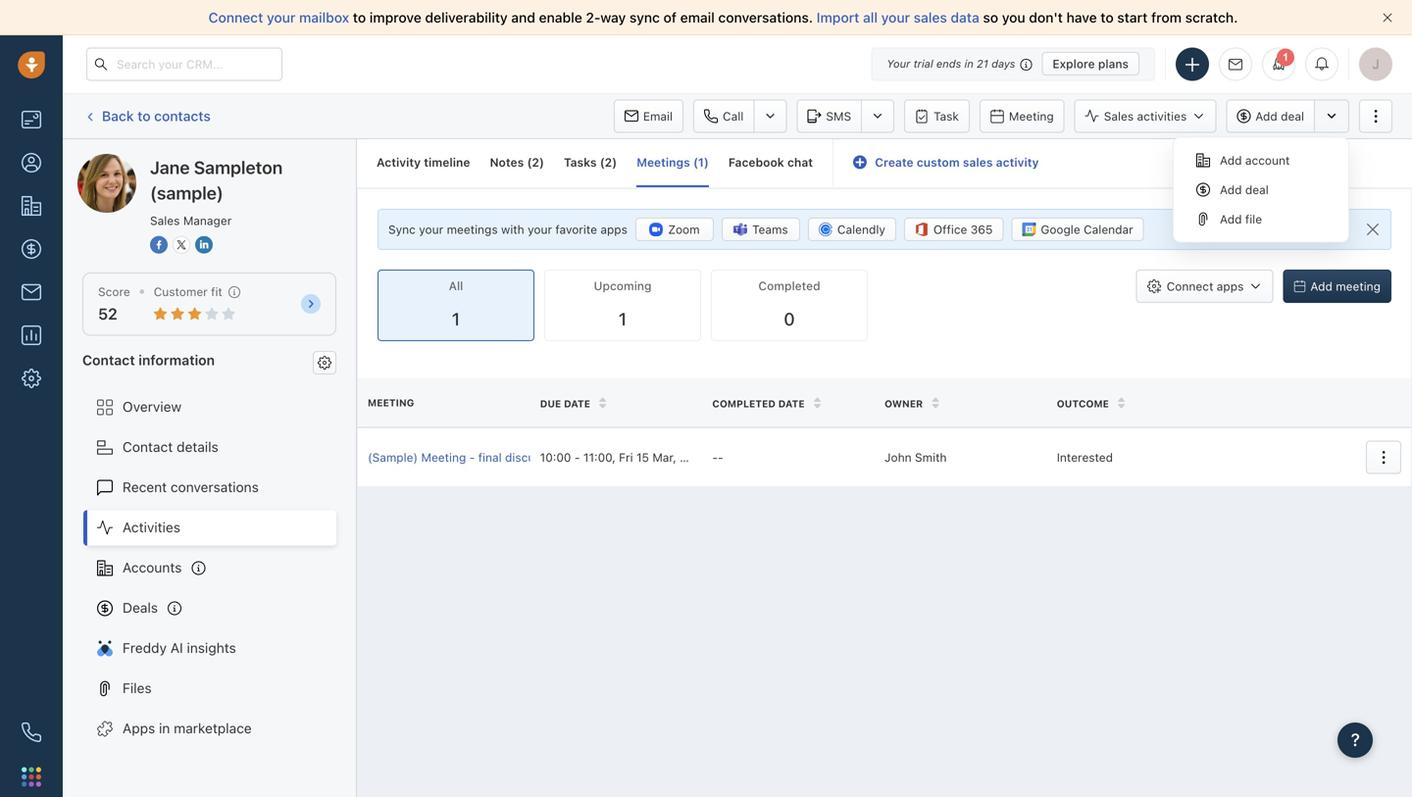 Task type: vqa. For each thing, say whether or not it's contained in the screenshot.
currencies,
no



Task type: describe. For each thing, give the bounding box(es) containing it.
your right all
[[882, 9, 910, 26]]

( for notes
[[527, 155, 532, 169]]

scratch.
[[1186, 9, 1238, 26]]

start
[[1118, 9, 1148, 26]]

mar,
[[653, 451, 677, 464]]

1 horizontal spatial meeting
[[421, 451, 466, 464]]

calendar
[[1084, 223, 1134, 237]]

enable
[[539, 9, 582, 26]]

0 vertical spatial (sample)
[[222, 154, 278, 170]]

all
[[449, 279, 463, 293]]

due date
[[540, 398, 591, 409]]

of
[[664, 9, 677, 26]]

1 link
[[1262, 48, 1296, 81]]

15
[[637, 451, 649, 464]]

0 horizontal spatial jane
[[117, 154, 147, 170]]

john
[[885, 451, 912, 464]]

you
[[1002, 9, 1026, 26]]

52 button
[[98, 305, 118, 323]]

1 horizontal spatial to
[[353, 9, 366, 26]]

365
[[971, 223, 993, 237]]

0 horizontal spatial meeting
[[368, 397, 414, 409]]

plans
[[1099, 57, 1129, 71]]

activity
[[377, 155, 421, 169]]

notes
[[490, 155, 524, 169]]

import all your sales data link
[[817, 9, 983, 26]]

2-
[[586, 9, 601, 26]]

your right with
[[528, 223, 552, 236]]

overview
[[123, 399, 182, 415]]

notes ( 2 )
[[490, 155, 544, 169]]

task button
[[905, 100, 970, 133]]

connect for connect apps
[[1167, 280, 1214, 293]]

activity timeline
[[377, 155, 470, 169]]

add file
[[1220, 212, 1262, 226]]

activities
[[123, 519, 180, 536]]

mailbox
[[299, 9, 349, 26]]

final
[[478, 451, 502, 464]]

jane sampleton (sample) up manager
[[150, 157, 283, 204]]

owner
[[885, 398, 923, 409]]

add left file at right
[[1220, 212, 1242, 226]]

add deal inside add deal button
[[1256, 109, 1305, 123]]

account
[[1246, 153, 1290, 167]]

customer fit
[[154, 285, 222, 299]]

activities
[[1137, 109, 1187, 123]]

1 down all
[[452, 309, 460, 330]]

1 down upcoming at left top
[[619, 309, 627, 330]]

data
[[951, 9, 980, 26]]

fit
[[211, 285, 222, 299]]

office 365 button
[[904, 218, 1004, 241]]

send email image
[[1229, 58, 1243, 71]]

google calendar button
[[1012, 218, 1144, 241]]

connect your mailbox link
[[209, 9, 353, 26]]

teams
[[752, 223, 788, 237]]

(sample) meeting - final discussion about the deal link
[[368, 449, 647, 466]]

files
[[123, 680, 152, 697]]

sales activities
[[1104, 109, 1187, 123]]

sales for sales activities
[[1104, 109, 1134, 123]]

don't
[[1029, 9, 1063, 26]]

your
[[887, 57, 911, 70]]

2 vertical spatial deal
[[624, 451, 647, 464]]

meeting inside button
[[1009, 109, 1054, 123]]

create
[[875, 155, 914, 169]]

call
[[723, 109, 744, 123]]

1 horizontal spatial jane
[[150, 157, 190, 178]]

zoom
[[668, 223, 700, 237]]

(sample) meeting - final discussion about the deal
[[368, 451, 647, 464]]

sales for sales manager
[[150, 214, 180, 228]]

call button
[[694, 100, 754, 133]]

back to contacts link
[[82, 101, 212, 132]]

add meeting
[[1311, 280, 1381, 293]]

freddy ai insights
[[123, 640, 236, 656]]

phone element
[[12, 713, 51, 752]]

21
[[977, 57, 989, 70]]

tasks
[[564, 155, 597, 169]]

1 vertical spatial add deal
[[1220, 183, 1269, 197]]

add left account
[[1220, 153, 1242, 167]]

facebook
[[729, 155, 785, 169]]

1 vertical spatial deal
[[1246, 183, 1269, 197]]

manager
[[183, 214, 232, 228]]

mng settings image
[[318, 356, 332, 370]]

sync
[[630, 9, 660, 26]]

sms
[[826, 109, 852, 123]]

back
[[102, 108, 134, 124]]

due
[[540, 398, 561, 409]]

explore plans
[[1053, 57, 1129, 71]]

sampleton down 'contacts'
[[151, 154, 218, 170]]

score 52
[[98, 285, 130, 323]]

ai
[[171, 640, 183, 656]]

marketplace
[[174, 721, 252, 737]]

and
[[511, 9, 536, 26]]

days
[[992, 57, 1016, 70]]

discussion
[[505, 451, 564, 464]]

email
[[680, 9, 715, 26]]

0 horizontal spatial in
[[159, 721, 170, 737]]

1 vertical spatial (sample)
[[150, 182, 224, 204]]

the
[[602, 451, 620, 464]]

john smith
[[885, 451, 947, 464]]

ends
[[937, 57, 962, 70]]

activity
[[996, 155, 1039, 169]]

2 - from the left
[[575, 451, 580, 464]]

1 - from the left
[[470, 451, 475, 464]]

meeting
[[1336, 280, 1381, 293]]



Task type: locate. For each thing, give the bounding box(es) containing it.
sales left activities
[[1104, 109, 1134, 123]]

2 vertical spatial meeting
[[421, 451, 466, 464]]

your
[[267, 9, 296, 26], [882, 9, 910, 26], [419, 223, 444, 236], [528, 223, 552, 236]]

1 ) from the left
[[539, 155, 544, 169]]

facebook chat
[[729, 155, 813, 169]]

to right back
[[138, 108, 151, 124]]

so
[[983, 9, 999, 26]]

contact for contact information
[[82, 352, 135, 368]]

(sample) up sales manager
[[150, 182, 224, 204]]

2 horizontal spatial deal
[[1281, 109, 1305, 123]]

contacts
[[154, 108, 211, 124]]

2 right notes
[[532, 155, 539, 169]]

)
[[539, 155, 544, 169], [612, 155, 617, 169], [704, 155, 709, 169]]

your trial ends in 21 days
[[887, 57, 1016, 70]]

0 horizontal spatial date
[[564, 398, 591, 409]]

completed for completed date
[[712, 398, 776, 409]]

sales left manager
[[150, 214, 180, 228]]

10:00
[[540, 451, 571, 464]]

smith
[[915, 451, 947, 464]]

deal up account
[[1281, 109, 1305, 123]]

your right sync
[[419, 223, 444, 236]]

meeting up activity
[[1009, 109, 1054, 123]]

to left the start
[[1101, 9, 1114, 26]]

sales left activity
[[963, 155, 993, 169]]

1 horizontal spatial )
[[612, 155, 617, 169]]

sales left "data" in the top of the page
[[914, 9, 947, 26]]

sales activities button
[[1075, 100, 1226, 133], [1075, 100, 1217, 133]]

0 horizontal spatial sales
[[914, 9, 947, 26]]

tasks ( 2 )
[[564, 155, 617, 169]]

create custom sales activity link
[[853, 155, 1039, 169]]

0 vertical spatial contact
[[82, 352, 135, 368]]

0 vertical spatial add deal
[[1256, 109, 1305, 123]]

apps right favorite
[[601, 223, 628, 236]]

11:00,
[[584, 451, 616, 464]]

contact information
[[82, 352, 215, 368]]

zoom button
[[636, 218, 714, 241]]

insights
[[187, 640, 236, 656]]

0 vertical spatial in
[[965, 57, 974, 70]]

back to contacts
[[102, 108, 211, 124]]

meeting left final
[[421, 451, 466, 464]]

trial
[[914, 57, 934, 70]]

jane sampleton (sample) down 'contacts'
[[117, 154, 278, 170]]

sync
[[388, 223, 416, 236]]

0 horizontal spatial to
[[138, 108, 151, 124]]

2 ( from the left
[[600, 155, 605, 169]]

0 horizontal spatial deal
[[624, 451, 647, 464]]

sales
[[1104, 109, 1134, 123], [150, 214, 180, 228]]

favorite
[[556, 223, 597, 236]]

1 horizontal spatial date
[[779, 398, 805, 409]]

from
[[1152, 9, 1182, 26]]

jane down back to contacts link
[[117, 154, 147, 170]]

apps down add file
[[1217, 280, 1244, 293]]

sync your meetings with your favorite apps
[[388, 223, 628, 236]]

add account
[[1220, 153, 1290, 167]]

date for completed date
[[779, 398, 805, 409]]

3 - from the left
[[712, 451, 718, 464]]

sampleton up manager
[[194, 157, 283, 178]]

1 vertical spatial sales
[[150, 214, 180, 228]]

2
[[532, 155, 539, 169], [605, 155, 612, 169]]

way
[[601, 9, 626, 26]]

meetings
[[637, 155, 690, 169]]

add up account
[[1256, 109, 1278, 123]]

sampleton inside jane sampleton (sample)
[[194, 157, 283, 178]]

1 vertical spatial in
[[159, 721, 170, 737]]

fri
[[619, 451, 633, 464]]

3 ) from the left
[[704, 155, 709, 169]]

( right the tasks
[[600, 155, 605, 169]]

connect apps
[[1167, 280, 1244, 293]]

0 horizontal spatial connect
[[209, 9, 263, 26]]

to
[[353, 9, 366, 26], [1101, 9, 1114, 26], [138, 108, 151, 124]]

with
[[501, 223, 524, 236]]

add
[[1256, 109, 1278, 123], [1220, 153, 1242, 167], [1220, 183, 1242, 197], [1220, 212, 1242, 226], [1311, 280, 1333, 293]]

add inside button
[[1311, 280, 1333, 293]]

0 vertical spatial apps
[[601, 223, 628, 236]]

2 date from the left
[[779, 398, 805, 409]]

) for notes ( 2 )
[[539, 155, 544, 169]]

meeting button
[[980, 100, 1065, 133]]

customer
[[154, 285, 208, 299]]

apps in marketplace
[[123, 721, 252, 737]]

1 ( from the left
[[527, 155, 532, 169]]

date
[[564, 398, 591, 409], [779, 398, 805, 409]]

1 horizontal spatial connect
[[1167, 280, 1214, 293]]

1 vertical spatial contact
[[123, 439, 173, 455]]

1 horizontal spatial apps
[[1217, 280, 1244, 293]]

close image
[[1383, 13, 1393, 23]]

your left mailbox
[[267, 9, 296, 26]]

score
[[98, 285, 130, 299]]

2024
[[680, 451, 709, 464]]

deal
[[1281, 109, 1305, 123], [1246, 183, 1269, 197], [624, 451, 647, 464]]

freshworks switcher image
[[22, 767, 41, 787]]

phone image
[[22, 723, 41, 743]]

deal inside add deal button
[[1281, 109, 1305, 123]]

sampleton
[[151, 154, 218, 170], [194, 157, 283, 178]]

( right notes
[[527, 155, 532, 169]]

(sample) up manager
[[222, 154, 278, 170]]

) right meetings
[[704, 155, 709, 169]]

add deal up add file
[[1220, 183, 1269, 197]]

contact details
[[123, 439, 218, 455]]

1 vertical spatial apps
[[1217, 280, 1244, 293]]

office
[[934, 223, 968, 237]]

1 date from the left
[[564, 398, 591, 409]]

1 vertical spatial sales
[[963, 155, 993, 169]]

1 horizontal spatial sales
[[1104, 109, 1134, 123]]

interested
[[1057, 451, 1113, 464]]

) right notes
[[539, 155, 544, 169]]

jane
[[117, 154, 147, 170], [150, 157, 190, 178]]

teams button
[[722, 218, 800, 241]]

0 horizontal spatial )
[[539, 155, 544, 169]]

0 vertical spatial connect
[[209, 9, 263, 26]]

completed for completed
[[759, 279, 821, 293]]

1 right meetings
[[698, 155, 704, 169]]

import
[[817, 9, 860, 26]]

( right meetings
[[693, 155, 698, 169]]

conversations
[[171, 479, 259, 495]]

1
[[1283, 51, 1289, 63], [698, 155, 704, 169], [452, 309, 460, 330], [619, 309, 627, 330]]

to right mailbox
[[353, 9, 366, 26]]

2 for tasks ( 2 )
[[605, 155, 612, 169]]

1 horizontal spatial deal
[[1246, 183, 1269, 197]]

recent conversations
[[123, 479, 259, 495]]

2 for notes ( 2 )
[[532, 155, 539, 169]]

add inside button
[[1256, 109, 1278, 123]]

0 vertical spatial sales
[[1104, 109, 1134, 123]]

1 inside 'link'
[[1283, 51, 1289, 63]]

sales manager
[[150, 214, 232, 228]]

0 vertical spatial sales
[[914, 9, 947, 26]]

1 horizontal spatial in
[[965, 57, 974, 70]]

( for tasks
[[600, 155, 605, 169]]

contact up recent
[[123, 439, 173, 455]]

date right due
[[564, 398, 591, 409]]

0 horizontal spatial apps
[[601, 223, 628, 236]]

jane sampleton (sample)
[[117, 154, 278, 170], [150, 157, 283, 204]]

2 horizontal spatial (
[[693, 155, 698, 169]]

custom
[[917, 155, 960, 169]]

3 ( from the left
[[693, 155, 698, 169]]

0 vertical spatial completed
[[759, 279, 821, 293]]

0 horizontal spatial 2
[[532, 155, 539, 169]]

) for tasks ( 2 )
[[612, 155, 617, 169]]

connect for connect your mailbox to improve deliverability and enable 2-way sync of email conversations. import all your sales data so you don't have to start from scratch.
[[209, 9, 263, 26]]

Search your CRM... text field
[[86, 48, 283, 81]]

email button
[[614, 100, 684, 133]]

add deal up account
[[1256, 109, 1305, 123]]

0 vertical spatial meeting
[[1009, 109, 1054, 123]]

contact for contact details
[[123, 439, 173, 455]]

1 vertical spatial completed
[[712, 398, 776, 409]]

jane down 'contacts'
[[150, 157, 190, 178]]

2 2 from the left
[[605, 155, 612, 169]]

contact down the 52 button
[[82, 352, 135, 368]]

all
[[863, 9, 878, 26]]

( for meetings
[[693, 155, 698, 169]]

meeting up (sample)
[[368, 397, 414, 409]]

deal right the
[[624, 451, 647, 464]]

sms button
[[797, 100, 861, 133]]

1 right the send email icon
[[1283, 51, 1289, 63]]

deal down add account
[[1246, 183, 1269, 197]]

in right apps
[[159, 721, 170, 737]]

date for due date
[[564, 398, 591, 409]]

call link
[[694, 100, 754, 133]]

52
[[98, 305, 118, 323]]

2 right the tasks
[[605, 155, 612, 169]]

email
[[643, 109, 673, 123]]

timeline
[[424, 155, 470, 169]]

2 ) from the left
[[612, 155, 617, 169]]

sales
[[914, 9, 947, 26], [963, 155, 993, 169]]

4 - from the left
[[718, 451, 724, 464]]

add up add file
[[1220, 183, 1242, 197]]

have
[[1067, 9, 1097, 26]]

1 horizontal spatial sales
[[963, 155, 993, 169]]

1 2 from the left
[[532, 155, 539, 169]]

1 horizontal spatial (
[[600, 155, 605, 169]]

chat
[[788, 155, 813, 169]]

create custom sales activity
[[875, 155, 1039, 169]]

meeting
[[1009, 109, 1054, 123], [368, 397, 414, 409], [421, 451, 466, 464]]

in left 21 at top right
[[965, 57, 974, 70]]

date down 0
[[779, 398, 805, 409]]

google calendar
[[1041, 223, 1134, 237]]

upcoming
[[594, 279, 652, 293]]

1 vertical spatial meeting
[[368, 397, 414, 409]]

2 horizontal spatial meeting
[[1009, 109, 1054, 123]]

0 horizontal spatial (
[[527, 155, 532, 169]]

1 vertical spatial connect
[[1167, 280, 1214, 293]]

1 horizontal spatial 2
[[605, 155, 612, 169]]

explore
[[1053, 57, 1095, 71]]

) right the tasks
[[612, 155, 617, 169]]

office 365
[[934, 223, 993, 237]]

0 horizontal spatial sales
[[150, 214, 180, 228]]

add left the meeting
[[1311, 280, 1333, 293]]

) for meetings ( 1 )
[[704, 155, 709, 169]]

(sample)
[[222, 154, 278, 170], [150, 182, 224, 204]]

connect apps button
[[1137, 270, 1274, 303], [1137, 270, 1274, 303]]

0 vertical spatial deal
[[1281, 109, 1305, 123]]

add meeting button
[[1283, 270, 1392, 303]]

-
[[470, 451, 475, 464], [575, 451, 580, 464], [712, 451, 718, 464], [718, 451, 724, 464]]

2 horizontal spatial to
[[1101, 9, 1114, 26]]

2 horizontal spatial )
[[704, 155, 709, 169]]

deliverability
[[425, 9, 508, 26]]



